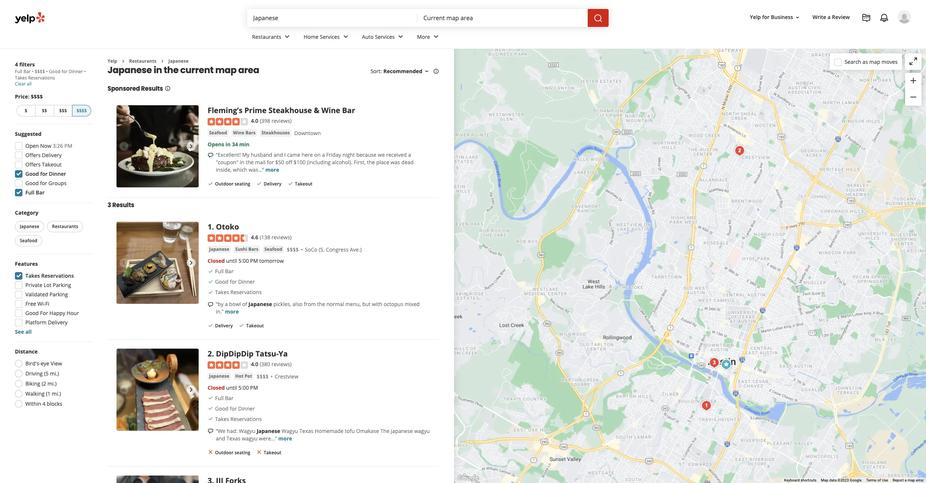 Task type: describe. For each thing, give the bounding box(es) containing it.
bird's-eye view
[[25, 360, 62, 367]]

0 horizontal spatial map
[[215, 64, 237, 76]]

zoom in image
[[910, 76, 919, 85]]

otoko image
[[117, 222, 199, 304]]

japanese up sponsored results
[[108, 64, 152, 76]]

16 speech v2 image for 2
[[208, 429, 214, 435]]

for inside button
[[763, 14, 770, 21]]

opens
[[208, 141, 224, 148]]

recommended
[[384, 68, 423, 75]]

$$$$ down the (380
[[257, 373, 269, 380]]

16 checkmark v2 image for takeout
[[239, 323, 245, 329]]

all inside group
[[25, 328, 32, 336]]

0 vertical spatial parking
[[53, 282, 71, 289]]

i
[[284, 151, 286, 158]]

night
[[343, 151, 355, 158]]

takes reservations for 1
[[215, 289, 262, 296]]

home
[[304, 33, 319, 40]]

for left groups
[[40, 180, 47, 187]]

bar down closed until 5:00 pm tomorrow
[[225, 268, 234, 275]]

see all
[[15, 328, 32, 336]]

$$$$ inside button
[[77, 108, 87, 114]]

outdoor seating for takeout
[[215, 450, 250, 456]]

report
[[893, 479, 904, 483]]

4.6 (138 reviews)
[[251, 234, 292, 241]]

1 horizontal spatial seafood button
[[208, 129, 229, 137]]

delivery down was…"
[[264, 181, 282, 187]]

(398
[[260, 117, 270, 125]]

good for dinner for 2
[[215, 405, 255, 412]]

0 horizontal spatial texas
[[227, 435, 241, 442]]

category
[[15, 209, 38, 216]]

otoko
[[216, 222, 239, 232]]

1 vertical spatial wagyu
[[242, 435, 258, 442]]

"by
[[216, 301, 224, 308]]

16 speech v2 image for 1
[[208, 302, 214, 308]]

the down "my"
[[246, 159, 254, 166]]

$
[[25, 108, 27, 114]]

map
[[822, 479, 829, 483]]

full bar for 1
[[215, 268, 234, 275]]

bar inside group
[[36, 189, 45, 196]]

seafood for rightmost seafood "button"
[[265, 246, 283, 253]]

pm for 2 . dipdipdip tatsu-ya
[[250, 384, 258, 391]]

"excellent!
[[216, 151, 241, 158]]

full down good for groups
[[25, 189, 34, 196]]

offers takeout
[[25, 161, 62, 168]]

0 vertical spatial group
[[906, 73, 922, 106]]

on
[[314, 151, 321, 158]]

in for japanese
[[154, 64, 162, 76]]

driving (5 mi.)
[[25, 370, 59, 377]]

4.0 (398 reviews)
[[251, 117, 292, 125]]

place
[[377, 159, 389, 166]]

2 horizontal spatial seafood button
[[263, 246, 284, 253]]

yelp for business
[[751, 14, 794, 21]]

keyboard shortcuts
[[785, 479, 817, 483]]

category group
[[13, 209, 93, 248]]

google image
[[456, 474, 481, 484]]

mi.) for driving (5 mi.)
[[50, 370, 59, 377]]

fleming's
[[208, 106, 243, 116]]

platform delivery
[[25, 319, 68, 326]]

none field "find"
[[253, 14, 412, 22]]

which
[[233, 166, 247, 173]]

Near text field
[[424, 14, 582, 22]]

for inside "excellent! my husband and i came here on a friday night because we received a "coupon" in the mail for $50 off $100 (including alcohol). first, the place was dead inside, which was…"
[[267, 159, 274, 166]]

0 vertical spatial japanese link
[[169, 58, 189, 64]]

takes up "we on the left of the page
[[215, 416, 229, 423]]

full inside 4 filters full bar • $$$$ • good for dinner • takes reservations clear all
[[15, 68, 22, 75]]

yelp link
[[108, 58, 117, 64]]

2
[[208, 349, 212, 359]]

0 vertical spatial restaurants link
[[246, 27, 298, 49]]

good for happy hour
[[25, 310, 79, 317]]

delivery down open now 3:26 pm
[[42, 152, 62, 159]]

see
[[15, 328, 24, 336]]

outdoor for takeout
[[215, 450, 234, 456]]

slideshow element for 1
[[117, 222, 199, 304]]

fleming's prime steakhouse & wine bar
[[208, 106, 355, 116]]

reservations inside 4 filters full bar • $$$$ • good for dinner • takes reservations clear all
[[28, 75, 55, 81]]

good for dinner for 1
[[215, 278, 255, 285]]

3 results
[[108, 201, 134, 210]]

japanese up 16 info v2 image
[[169, 58, 189, 64]]

"we had: wagyu japanese
[[216, 428, 280, 435]]

1
[[208, 222, 212, 232]]

more for otoko
[[225, 308, 239, 315]]

lot
[[44, 282, 51, 289]]

16 close v2 image for takeout
[[256, 450, 262, 456]]

bars for 4.0
[[246, 130, 256, 136]]

soco (s. congress ave.)
[[305, 246, 362, 253]]

biking
[[25, 380, 40, 388]]

"excellent! my husband and i came here on a friday night because we received a "coupon" in the mail for $50 off $100 (including alcohol). first, the place was dead inside, which was…"
[[216, 151, 414, 173]]

1 vertical spatial parking
[[50, 291, 68, 298]]

0 vertical spatial texas
[[300, 428, 314, 435]]

delivery down in."
[[215, 323, 233, 329]]

1 horizontal spatial seafood link
[[263, 246, 284, 253]]

reservations up the private lot parking
[[41, 272, 74, 280]]

good for groups
[[25, 180, 67, 187]]

wagyu texas homemade tofu omakase the japanese wagyu and texas wagyu were..."
[[216, 428, 430, 442]]

bar right &
[[342, 106, 355, 116]]

takeout down $100
[[295, 181, 313, 187]]

seating for takeout
[[235, 450, 250, 456]]

first,
[[354, 159, 366, 166]]

fleming's prime steakhouse & wine bar image
[[719, 357, 734, 372]]

map region
[[454, 0, 927, 484]]

hot pot button
[[234, 373, 254, 380]]

$ button
[[16, 105, 35, 117]]

dipdipdip tatsu-ya link
[[216, 349, 288, 359]]

were..."
[[259, 435, 277, 442]]

(2
[[42, 380, 46, 388]]

otoko image
[[700, 399, 714, 413]]

a for "by a bowl of japanese
[[225, 301, 228, 308]]

Find text field
[[253, 14, 412, 22]]

moves
[[882, 58, 898, 65]]

see all button
[[15, 328, 32, 336]]

for inside 4 filters full bar • $$$$ • good for dinner • takes reservations clear all
[[62, 68, 68, 75]]

16 close v2 image for outdoor seating
[[208, 450, 214, 456]]

until for dipdipdip
[[226, 384, 237, 391]]

24 chevron down v2 image for restaurants
[[283, 32, 292, 41]]

search as map moves
[[845, 58, 898, 65]]

fleming's prime steakhouse & wine bar image
[[117, 106, 199, 188]]

pickles,
[[274, 301, 291, 308]]

more link for otoko
[[225, 308, 239, 315]]

japanese left pickles,
[[249, 301, 272, 308]]

offers delivery
[[25, 152, 62, 159]]

1 wagyu from the left
[[239, 428, 256, 435]]

3:26
[[53, 142, 63, 149]]

1 slideshow element from the top
[[117, 106, 199, 188]]

pm inside group
[[64, 142, 72, 149]]

the down because
[[367, 159, 375, 166]]

2 • from the left
[[46, 68, 48, 75]]

within 4 blocks
[[25, 401, 62, 408]]

error
[[917, 479, 924, 483]]

received
[[386, 151, 407, 158]]

now
[[40, 142, 51, 149]]

was…"
[[249, 166, 264, 173]]

sushi bars button
[[234, 246, 260, 253]]

1 vertical spatial dipdipdip tatsu-ya image
[[117, 349, 199, 431]]

yelp for yelp for business
[[751, 14, 761, 21]]

expand map image
[[910, 57, 919, 66]]

japanese link for 1
[[208, 246, 231, 253]]

none field near
[[424, 14, 582, 22]]

group containing suggested
[[13, 130, 93, 199]]

we
[[378, 151, 385, 158]]

off
[[286, 159, 292, 166]]

results for 3 results
[[112, 201, 134, 210]]

min
[[239, 141, 250, 148]]

0 horizontal spatial restaurants link
[[129, 58, 157, 64]]

4.6
[[251, 234, 259, 241]]

blocks
[[47, 401, 62, 408]]

ave.)
[[350, 246, 362, 253]]

yelp for yelp link
[[108, 58, 117, 64]]

"by a bowl of japanese
[[216, 301, 272, 308]]

projects image
[[862, 13, 871, 22]]

omakase
[[356, 428, 379, 435]]

japanese up closed until 5:00 pm
[[209, 373, 229, 380]]

user actions element
[[745, 9, 922, 55]]

offers for offers delivery
[[25, 152, 41, 159]]

a for write a review
[[828, 14, 831, 21]]

wine bars link
[[232, 129, 257, 137]]

(5
[[44, 370, 49, 377]]

. for 2
[[212, 349, 214, 359]]

in inside "excellent! my husband and i came here on a friday night because we received a "coupon" in the mail for $50 off $100 (including alcohol). first, the place was dead inside, which was…"
[[240, 159, 245, 166]]

features
[[15, 260, 38, 268]]

a right on
[[322, 151, 325, 158]]

japanese link for 2
[[208, 373, 231, 380]]

sort:
[[371, 68, 382, 75]]

0 vertical spatial more
[[266, 166, 279, 173]]

seafood for left seafood "button"
[[20, 238, 37, 244]]

$$$$ left soco
[[287, 246, 299, 253]]

wine inside button
[[233, 130, 244, 136]]

for down offers takeout at the top
[[40, 170, 48, 177]]

japanese up were..."
[[257, 428, 280, 435]]

japanese in the current map area
[[108, 64, 259, 76]]

1 previous image from the top
[[120, 142, 129, 151]]

24 chevron down v2 image
[[341, 32, 350, 41]]

full down closed until 5:00 pm tomorrow
[[215, 268, 224, 275]]

option group containing distance
[[13, 348, 93, 410]]

pickles, also from the normal menu, but with octopus mixed in."
[[216, 301, 420, 315]]

pot
[[245, 373, 252, 380]]

1 reviews) from the top
[[272, 117, 292, 125]]

takes up private
[[25, 272, 40, 280]]

as
[[863, 58, 869, 65]]

bar inside 4 filters full bar • $$$$ • good for dinner • takes reservations clear all
[[23, 68, 31, 75]]

in for opens
[[226, 141, 231, 148]]

takeout down were..."
[[264, 450, 282, 456]]

4 star rating image for 4.0 (398 reviews)
[[208, 118, 248, 125]]

soco
[[305, 246, 318, 253]]

1 horizontal spatial wagyu
[[414, 428, 430, 435]]

fleming's prime steakhouse & wine bar link
[[208, 106, 355, 116]]

4.0 for 4.0 (380 reviews)
[[251, 361, 259, 368]]

reviews) for 2 . dipdipdip tatsu-ya
[[272, 361, 292, 368]]

but
[[363, 301, 371, 308]]

in."
[[216, 308, 224, 315]]

all inside 4 filters full bar • $$$$ • good for dinner • takes reservations clear all
[[27, 81, 32, 87]]

0 horizontal spatial seafood button
[[15, 235, 42, 247]]

4 star rating image for 4.0 (380 reviews)
[[208, 362, 248, 369]]

a up dead
[[408, 151, 411, 158]]

auto services link
[[356, 27, 411, 49]]

1 horizontal spatial restaurants
[[129, 58, 157, 64]]

restaurants inside "button"
[[52, 223, 78, 230]]

write
[[813, 14, 827, 21]]

1 vertical spatial of
[[878, 479, 882, 483]]

0 horizontal spatial seafood link
[[208, 129, 229, 137]]

tofu
[[345, 428, 355, 435]]

google
[[850, 479, 862, 483]]



Task type: vqa. For each thing, say whether or not it's contained in the screenshot.
Apply filters button
no



Task type: locate. For each thing, give the bounding box(es) containing it.
$$$$ right price: at top
[[31, 93, 43, 100]]

seafood link up opens
[[208, 129, 229, 137]]

biking (2 mi.)
[[25, 380, 57, 388]]

2 horizontal spatial •
[[84, 68, 86, 75]]

16 chevron right v2 image for japanese
[[160, 58, 166, 64]]

japanese right the
[[391, 428, 413, 435]]

•
[[32, 68, 34, 75], [46, 68, 48, 75], [84, 68, 86, 75]]

1 outdoor seating from the top
[[215, 181, 250, 187]]

0 vertical spatial previous image
[[120, 142, 129, 151]]

. left otoko link
[[212, 222, 214, 232]]

good for dinner inside group
[[25, 170, 66, 177]]

open
[[25, 142, 39, 149]]

home services link
[[298, 27, 356, 49]]

None field
[[253, 14, 412, 22], [424, 14, 582, 22]]

$100
[[294, 159, 306, 166]]

0 vertical spatial more link
[[266, 166, 279, 173]]

0 vertical spatial dipdipdip tatsu-ya image
[[733, 143, 748, 158]]

16 chevron right v2 image
[[120, 58, 126, 64], [160, 58, 166, 64]]

business categories element
[[246, 27, 912, 49]]

and
[[274, 151, 283, 158], [216, 435, 225, 442]]

24 chevron down v2 image right auto services
[[396, 32, 405, 41]]

outdoor seating down "had:"
[[215, 450, 250, 456]]

4 star rating image
[[208, 118, 248, 125], [208, 362, 248, 369]]

alcohol).
[[332, 159, 353, 166]]

had:
[[227, 428, 238, 435]]

japanese button down "4.6 star rating" image
[[208, 246, 231, 253]]

and left i
[[274, 151, 283, 158]]

"we
[[216, 428, 226, 435]]

map for search
[[870, 58, 881, 65]]

0 vertical spatial 16 speech v2 image
[[208, 152, 214, 158]]

good
[[49, 68, 60, 75], [25, 170, 39, 177], [25, 180, 39, 187], [215, 278, 229, 285], [25, 310, 39, 317], [215, 405, 229, 412]]

sushi
[[235, 246, 247, 253]]

0 horizontal spatial wine
[[233, 130, 244, 136]]

closed until 5:00 pm
[[208, 384, 258, 391]]

$$ button
[[35, 105, 54, 117]]

1 outdoor from the top
[[215, 181, 234, 187]]

notifications image
[[880, 13, 889, 22]]

more right were..."
[[279, 435, 292, 442]]

platform
[[25, 319, 47, 326]]

for
[[40, 310, 48, 317]]

free wi-fi
[[25, 300, 49, 308]]

takes up "by
[[215, 289, 229, 296]]

0 vertical spatial next image
[[187, 259, 196, 268]]

in up which
[[240, 159, 245, 166]]

0 horizontal spatial 16 chevron down v2 image
[[424, 68, 430, 74]]

0 vertical spatial slideshow element
[[117, 106, 199, 188]]

mi.) for biking (2 mi.)
[[48, 380, 57, 388]]

0 horizontal spatial none field
[[253, 14, 412, 22]]

services
[[320, 33, 340, 40], [375, 33, 395, 40]]

(1
[[46, 390, 51, 398]]

1 vertical spatial 5:00
[[239, 384, 249, 391]]

the up 16 info v2 image
[[164, 64, 179, 76]]

1 horizontal spatial wine
[[322, 106, 340, 116]]

full down closed until 5:00 pm
[[215, 395, 224, 402]]

seafood up features
[[20, 238, 37, 244]]

services for home services
[[320, 33, 340, 40]]

1 16 chevron right v2 image from the left
[[120, 58, 126, 64]]

parking right lot
[[53, 282, 71, 289]]

auto services
[[362, 33, 395, 40]]

3 reviews) from the top
[[272, 361, 292, 368]]

terms
[[867, 479, 877, 483]]

dipdipdip tatsu-ya image inside 'map' 'region'
[[733, 143, 748, 158]]

mi.) right (2
[[48, 380, 57, 388]]

1 horizontal spatial in
[[226, 141, 231, 148]]

1 vertical spatial japanese button
[[208, 246, 231, 253]]

4 inside 4 filters full bar • $$$$ • good for dinner • takes reservations clear all
[[15, 61, 18, 68]]

for left $50
[[267, 159, 274, 166]]

seafood inside category group
[[20, 238, 37, 244]]

terms of use link
[[867, 479, 889, 483]]

0 vertical spatial results
[[141, 85, 163, 93]]

1 horizontal spatial services
[[375, 33, 395, 40]]

group containing features
[[13, 260, 93, 336]]

16 speech v2 image down opens
[[208, 152, 214, 158]]

0 vertical spatial seating
[[235, 181, 250, 187]]

1 horizontal spatial texas
[[300, 428, 314, 435]]

map data ©2023 google
[[822, 479, 862, 483]]

2 next image from the top
[[187, 386, 196, 395]]

seafood up opens
[[209, 130, 227, 136]]

texas down "had:"
[[227, 435, 241, 442]]

outdoor for delivery
[[215, 181, 234, 187]]

0 vertical spatial 4.0
[[251, 117, 259, 125]]

takes reservations for 2
[[215, 416, 262, 423]]

2 vertical spatial more
[[279, 435, 292, 442]]

0 vertical spatial and
[[274, 151, 283, 158]]

0 vertical spatial wine
[[322, 106, 340, 116]]

seating for delivery
[[235, 181, 250, 187]]

and inside wagyu texas homemade tofu omakase the japanese wagyu and texas wagyu were..."
[[216, 435, 225, 442]]

write a review link
[[810, 11, 853, 24]]

delivery down the happy
[[48, 319, 68, 326]]

1 vertical spatial yelp
[[108, 58, 117, 64]]

services inside home services link
[[320, 33, 340, 40]]

outdoor seating down which
[[215, 181, 250, 187]]

bars inside button
[[246, 130, 256, 136]]

2 slideshow element from the top
[[117, 222, 199, 304]]

1 horizontal spatial dipdipdip tatsu-ya image
[[733, 143, 748, 158]]

©2023
[[838, 479, 850, 483]]

christina o. image
[[898, 10, 912, 24]]

1 5:00 from the top
[[239, 257, 249, 264]]

24 chevron down v2 image for more
[[432, 32, 441, 41]]

. for 1
[[212, 222, 214, 232]]

good for dinner up bowl
[[215, 278, 255, 285]]

bars up 'min'
[[246, 130, 256, 136]]

of right bowl
[[242, 301, 247, 308]]

seafood link up tomorrow
[[263, 246, 284, 253]]

my
[[242, 151, 250, 158]]

price:
[[15, 93, 29, 100]]

bars
[[246, 130, 256, 136], [249, 246, 259, 253]]

bars inside 'button'
[[249, 246, 259, 253]]

sponsored results
[[108, 85, 163, 93]]

takeout down offers delivery
[[42, 161, 62, 168]]

next image for 2 . dipdipdip tatsu-ya
[[187, 386, 196, 395]]

wi-
[[37, 300, 45, 308]]

dipdipdip
[[216, 349, 254, 359]]

reservations up "by a bowl of japanese
[[231, 289, 262, 296]]

1 vertical spatial 4
[[43, 401, 46, 408]]

4.6 star rating image
[[208, 235, 248, 242]]

pm right 3:26
[[64, 142, 72, 149]]

more down $50
[[266, 166, 279, 173]]

0 vertical spatial seafood link
[[208, 129, 229, 137]]

pm
[[64, 142, 72, 149], [250, 257, 258, 264], [250, 384, 258, 391]]

slideshow element for 2
[[117, 349, 199, 431]]

2 outdoor from the top
[[215, 450, 234, 456]]

4 left filters
[[15, 61, 18, 68]]

takes down filters
[[15, 75, 27, 81]]

2 vertical spatial restaurants
[[52, 223, 78, 230]]

offers down open
[[25, 152, 41, 159]]

16 checkmark v2 image for takes reservations
[[208, 289, 214, 295]]

offers for offers takeout
[[25, 161, 41, 168]]

16 info v2 image
[[433, 68, 439, 74]]

1 until from the top
[[226, 257, 237, 264]]

1 vertical spatial all
[[25, 328, 32, 336]]

option group
[[13, 348, 93, 410]]

results for sponsored results
[[141, 85, 163, 93]]

5:00 down sushi
[[239, 257, 249, 264]]

wine bars
[[233, 130, 256, 136]]

and inside "excellent! my husband and i came here on a friday night because we received a "coupon" in the mail for $50 off $100 (including alcohol). first, the place was dead inside, which was…"
[[274, 151, 283, 158]]

dinner inside 4 filters full bar • $$$$ • good for dinner • takes reservations clear all
[[69, 68, 83, 75]]

1 vertical spatial seafood link
[[263, 246, 284, 253]]

wagyu
[[414, 428, 430, 435], [242, 435, 258, 442]]

for down closed until 5:00 pm
[[230, 405, 237, 412]]

clear
[[15, 81, 26, 87]]

next image
[[187, 142, 196, 151]]

closed until 5:00 pm tomorrow
[[208, 257, 284, 264]]

. left dipdipdip
[[212, 349, 214, 359]]

japanese button up closed until 5:00 pm
[[208, 373, 231, 380]]

16 chevron down v2 image for yelp for business
[[795, 14, 801, 20]]

texas
[[300, 428, 314, 435], [227, 435, 241, 442]]

2 4.0 from the top
[[251, 361, 259, 368]]

0 vertical spatial japanese button
[[15, 221, 44, 232]]

24 chevron down v2 image inside auto services link
[[396, 32, 405, 41]]

5:00 for dipdipdip
[[239, 384, 249, 391]]

mi.) for walking (1 mi.)
[[52, 390, 61, 398]]

services for auto services
[[375, 33, 395, 40]]

delivery
[[42, 152, 62, 159], [264, 181, 282, 187], [48, 319, 68, 326], [215, 323, 233, 329]]

wine up 34
[[233, 130, 244, 136]]

2 24 chevron down v2 image from the left
[[396, 32, 405, 41]]

parking
[[53, 282, 71, 289], [50, 291, 68, 298]]

a right report
[[905, 479, 907, 483]]

1 vertical spatial full bar
[[215, 268, 234, 275]]

2 16 speech v2 image from the top
[[208, 302, 214, 308]]

1 vertical spatial group
[[13, 130, 93, 199]]

terms of use
[[867, 479, 889, 483]]

$$$$ down filters
[[35, 68, 45, 75]]

$$$$ inside 4 filters full bar • $$$$ • good for dinner • takes reservations clear all
[[35, 68, 45, 75]]

1 offers from the top
[[25, 152, 41, 159]]

auto
[[362, 33, 374, 40]]

slideshow element
[[117, 106, 199, 188], [117, 222, 199, 304], [117, 349, 199, 431]]

1 vertical spatial restaurants
[[129, 58, 157, 64]]

1 horizontal spatial wagyu
[[282, 428, 298, 435]]

0 vertical spatial pm
[[64, 142, 72, 149]]

previous image for 2
[[120, 386, 129, 395]]

24 chevron down v2 image for auto services
[[396, 32, 405, 41]]

seafood button up opens
[[208, 129, 229, 137]]

0 vertical spatial in
[[154, 64, 162, 76]]

5:00 for otoko
[[239, 257, 249, 264]]

0 vertical spatial yelp
[[751, 14, 761, 21]]

2 vertical spatial japanese link
[[208, 373, 231, 380]]

16 speech v2 image
[[208, 152, 214, 158], [208, 302, 214, 308], [208, 429, 214, 435]]

2 vertical spatial reviews)
[[272, 361, 292, 368]]

wagyu inside wagyu texas homemade tofu omakase the japanese wagyu and texas wagyu were..."
[[282, 428, 298, 435]]

a right "by
[[225, 301, 228, 308]]

1 4.0 from the top
[[251, 117, 259, 125]]

3 16 speech v2 image from the top
[[208, 429, 214, 435]]

japanese down "4.6 star rating" image
[[209, 246, 229, 253]]

2 previous image from the top
[[120, 259, 129, 268]]

japanese inside wagyu texas homemade tofu omakase the japanese wagyu and texas wagyu were..."
[[391, 428, 413, 435]]

16 chevron down v2 image
[[795, 14, 801, 20], [424, 68, 430, 74]]

2 horizontal spatial seafood
[[265, 246, 283, 253]]

in up sponsored results
[[154, 64, 162, 76]]

1 horizontal spatial and
[[274, 151, 283, 158]]

japanese link
[[169, 58, 189, 64], [208, 246, 231, 253], [208, 373, 231, 380]]

for left business
[[763, 14, 770, 21]]

full bar down closed until 5:00 pm
[[215, 395, 234, 402]]

services right auto
[[375, 33, 395, 40]]

16 chevron right v2 image for restaurants
[[120, 58, 126, 64]]

16 chevron down v2 image inside yelp for business button
[[795, 14, 801, 20]]

0 horizontal spatial 24 chevron down v2 image
[[283, 32, 292, 41]]

pm for 1 . otoko
[[250, 257, 258, 264]]

1 vertical spatial .
[[212, 349, 214, 359]]

1 16 close v2 image from the left
[[208, 450, 214, 456]]

walking
[[25, 390, 45, 398]]

bar down closed until 5:00 pm
[[225, 395, 234, 402]]

16 checkmark v2 image
[[208, 181, 214, 187], [256, 181, 262, 187], [288, 181, 294, 187], [208, 269, 214, 275], [208, 279, 214, 285], [208, 396, 214, 401], [208, 416, 214, 422]]

home services
[[304, 33, 340, 40]]

good for dinner down closed until 5:00 pm
[[215, 405, 255, 412]]

takes
[[15, 75, 27, 81], [25, 272, 40, 280], [215, 289, 229, 296], [215, 416, 229, 423]]

more link for dipdipdip
[[279, 435, 292, 442]]

1 vertical spatial 4 star rating image
[[208, 362, 248, 369]]

2 closed from the top
[[208, 384, 225, 391]]

takeout inside group
[[42, 161, 62, 168]]

menu,
[[346, 301, 361, 308]]

1 vertical spatial seating
[[235, 450, 250, 456]]

for
[[763, 14, 770, 21], [62, 68, 68, 75], [267, 159, 274, 166], [40, 170, 48, 177], [40, 180, 47, 187], [230, 278, 237, 285], [230, 405, 237, 412]]

dipdipdip tatsu-ya image
[[733, 143, 748, 158], [117, 349, 199, 431]]

1 vertical spatial wine
[[233, 130, 244, 136]]

more link
[[266, 166, 279, 173], [225, 308, 239, 315], [279, 435, 292, 442]]

0 horizontal spatial restaurants
[[52, 223, 78, 230]]

2 wagyu from the left
[[282, 428, 298, 435]]

1 4 star rating image from the top
[[208, 118, 248, 125]]

takeout down "by a bowl of japanese
[[246, 323, 264, 329]]

2 vertical spatial good for dinner
[[215, 405, 255, 412]]

next image
[[187, 259, 196, 268], [187, 386, 196, 395]]

takeout
[[42, 161, 62, 168], [295, 181, 313, 187], [246, 323, 264, 329], [264, 450, 282, 456]]

1 . from the top
[[212, 222, 214, 232]]

yelp for business button
[[748, 11, 804, 24]]

yelp left business
[[751, 14, 761, 21]]

for up bowl
[[230, 278, 237, 285]]

full
[[15, 68, 22, 75], [25, 189, 34, 196], [215, 268, 224, 275], [215, 395, 224, 402]]

parking down the private lot parking
[[50, 291, 68, 298]]

16 speech v2 image left "we on the left of the page
[[208, 429, 214, 435]]

4 inside option group
[[43, 401, 46, 408]]

0 vertical spatial seafood
[[209, 130, 227, 136]]

$$
[[42, 108, 47, 114]]

happy
[[49, 310, 65, 317]]

4 star rating image down dipdipdip
[[208, 362, 248, 369]]

dinner
[[69, 68, 83, 75], [49, 170, 66, 177], [238, 278, 255, 285], [238, 405, 255, 412]]

the right from
[[317, 301, 325, 308]]

0 vertical spatial offers
[[25, 152, 41, 159]]

japanese button down category in the top left of the page
[[15, 221, 44, 232]]

1 horizontal spatial seafood
[[209, 130, 227, 136]]

normal
[[327, 301, 344, 308]]

validated parking
[[25, 291, 68, 298]]

in left 34
[[226, 141, 231, 148]]

2 vertical spatial japanese button
[[208, 373, 231, 380]]

2 until from the top
[[226, 384, 237, 391]]

0 vertical spatial all
[[27, 81, 32, 87]]

price: $$$$ group
[[15, 93, 93, 118]]

16 info v2 image
[[165, 86, 171, 92]]

0 horizontal spatial wagyu
[[242, 435, 258, 442]]

4.0 for 4.0 (398 reviews)
[[251, 117, 259, 125]]

1 horizontal spatial •
[[46, 68, 48, 75]]

4.0 left the (380
[[251, 361, 259, 368]]

1 horizontal spatial 16 close v2 image
[[256, 450, 262, 456]]

2 16 close v2 image from the left
[[256, 450, 262, 456]]

pm down pot at the left of page
[[250, 384, 258, 391]]

seafood up tomorrow
[[265, 246, 283, 253]]

full bar for 2
[[215, 395, 234, 402]]

0 vertical spatial good for dinner
[[25, 170, 66, 177]]

1 24 chevron down v2 image from the left
[[283, 32, 292, 41]]

good for dinner up good for groups
[[25, 170, 66, 177]]

reservations up "we had: wagyu japanese
[[231, 416, 262, 423]]

next image for 1 . otoko
[[187, 259, 196, 268]]

1 16 speech v2 image from the top
[[208, 152, 214, 158]]

2 reviews) from the top
[[272, 234, 292, 241]]

1 closed from the top
[[208, 257, 225, 264]]

0 vertical spatial bars
[[246, 130, 256, 136]]

distance
[[15, 348, 38, 355]]

a
[[828, 14, 831, 21], [322, 151, 325, 158], [408, 151, 411, 158], [225, 301, 228, 308], [905, 479, 907, 483]]

1 vertical spatial next image
[[187, 386, 196, 395]]

2 16 chevron right v2 image from the left
[[160, 58, 166, 64]]

0 horizontal spatial and
[[216, 435, 225, 442]]

steakhouses
[[262, 130, 290, 136]]

reservations
[[28, 75, 55, 81], [41, 272, 74, 280], [231, 289, 262, 296], [231, 416, 262, 423]]

current
[[180, 64, 214, 76]]

more
[[417, 33, 430, 40]]

map right as
[[870, 58, 881, 65]]

outdoor down inside,
[[215, 181, 234, 187]]

1 vertical spatial results
[[112, 201, 134, 210]]

16 close v2 image
[[208, 450, 214, 456], [256, 450, 262, 456]]

2 outdoor seating from the top
[[215, 450, 250, 456]]

map left area
[[215, 64, 237, 76]]

business
[[771, 14, 794, 21]]

results right 3
[[112, 201, 134, 210]]

ya
[[279, 349, 288, 359]]

tatsu-
[[256, 349, 279, 359]]

24 chevron down v2 image right "more"
[[432, 32, 441, 41]]

bird's-
[[25, 360, 41, 367]]

3 slideshow element from the top
[[117, 349, 199, 431]]

seafood for seafood "button" to the middle
[[209, 130, 227, 136]]

16 chevron down v2 image inside recommended popup button
[[424, 68, 430, 74]]

reservations down filters
[[28, 75, 55, 81]]

3 24 chevron down v2 image from the left
[[432, 32, 441, 41]]

1 horizontal spatial 16 chevron right v2 image
[[160, 58, 166, 64]]

search image
[[594, 14, 603, 23]]

2 vertical spatial 16 speech v2 image
[[208, 429, 214, 435]]

24 chevron down v2 image left the home
[[283, 32, 292, 41]]

1 horizontal spatial 24 chevron down v2 image
[[396, 32, 405, 41]]

16 chevron down v2 image for recommended
[[424, 68, 430, 74]]

2 vertical spatial takes reservations
[[215, 416, 262, 423]]

and down "we on the left of the page
[[216, 435, 225, 442]]

0 vertical spatial reviews)
[[272, 117, 292, 125]]

1 • from the left
[[32, 68, 34, 75]]

0 vertical spatial outdoor
[[215, 181, 234, 187]]

2 none field from the left
[[424, 14, 582, 22]]

more link down bowl
[[225, 308, 239, 315]]

sushi bars
[[235, 246, 259, 253]]

services inside auto services link
[[375, 33, 395, 40]]

0 horizontal spatial seafood
[[20, 238, 37, 244]]

mixed
[[405, 301, 420, 308]]

previous image for 1
[[120, 259, 129, 268]]

1 vertical spatial japanese link
[[208, 246, 231, 253]]

full bar down closed until 5:00 pm tomorrow
[[215, 268, 234, 275]]

16 chevron right v2 image right yelp link
[[120, 58, 126, 64]]

1 vertical spatial outdoor seating
[[215, 450, 250, 456]]

japanese button for 2
[[208, 373, 231, 380]]

closed for otoko
[[208, 257, 225, 264]]

2 vertical spatial pm
[[250, 384, 258, 391]]

1 services from the left
[[320, 33, 340, 40]]

1 seating from the top
[[235, 181, 250, 187]]

1 next image from the top
[[187, 259, 196, 268]]

mi.) right (1
[[52, 390, 61, 398]]

1 horizontal spatial results
[[141, 85, 163, 93]]

until down 'hot'
[[226, 384, 237, 391]]

3 • from the left
[[84, 68, 86, 75]]

seating down "we had: wagyu japanese
[[235, 450, 250, 456]]

all right the clear
[[27, 81, 32, 87]]

wagyu right the
[[414, 428, 430, 435]]

1 vertical spatial in
[[226, 141, 231, 148]]

full bar inside group
[[25, 189, 45, 196]]

1 vertical spatial seafood
[[20, 238, 37, 244]]

more link down $50
[[266, 166, 279, 173]]

previous image
[[120, 142, 129, 151], [120, 259, 129, 268], [120, 386, 129, 395]]

restaurants inside business categories element
[[252, 33, 281, 40]]

1 vertical spatial and
[[216, 435, 225, 442]]

1 vertical spatial good for dinner
[[215, 278, 255, 285]]

reviews) for 1 . otoko
[[272, 234, 292, 241]]

takes inside 4 filters full bar • $$$$ • good for dinner • takes reservations clear all
[[15, 75, 27, 81]]

1 horizontal spatial 16 chevron down v2 image
[[795, 14, 801, 20]]

map for report
[[908, 479, 916, 483]]

japanese down category in the top left of the page
[[20, 223, 39, 230]]

3 previous image from the top
[[120, 386, 129, 395]]

1 vertical spatial slideshow element
[[117, 222, 199, 304]]

2 offers from the top
[[25, 161, 41, 168]]

clear all link
[[15, 81, 32, 87]]

1 horizontal spatial 4
[[43, 401, 46, 408]]

2 vertical spatial mi.)
[[52, 390, 61, 398]]

24 chevron down v2 image
[[283, 32, 292, 41], [396, 32, 405, 41], [432, 32, 441, 41]]

offers down offers delivery
[[25, 161, 41, 168]]

seafood button up features
[[15, 235, 42, 247]]

1 vertical spatial restaurants link
[[129, 58, 157, 64]]

16 checkmark v2 image for good for dinner
[[208, 406, 214, 412]]

japanese inside category group
[[20, 223, 39, 230]]

0 horizontal spatial 16 chevron right v2 image
[[120, 58, 126, 64]]

japanese button inside category group
[[15, 221, 44, 232]]

more for dipdipdip
[[279, 435, 292, 442]]

zoom out image
[[910, 93, 919, 102]]

report a map error
[[893, 479, 924, 483]]

1 . otoko
[[208, 222, 239, 232]]

outdoor seating for delivery
[[215, 181, 250, 187]]

congress
[[326, 246, 349, 253]]

group
[[906, 73, 922, 106], [13, 130, 93, 199], [13, 260, 93, 336]]

2 vertical spatial seafood
[[265, 246, 283, 253]]

0 vertical spatial restaurants
[[252, 33, 281, 40]]

2 5:00 from the top
[[239, 384, 249, 391]]

full bar
[[25, 189, 45, 196], [215, 268, 234, 275], [215, 395, 234, 402]]

mi.) right (5 in the bottom left of the page
[[50, 370, 59, 377]]

yelp inside button
[[751, 14, 761, 21]]

2 services from the left
[[375, 33, 395, 40]]

16 checkmark v2 image
[[208, 289, 214, 295], [208, 323, 214, 329], [239, 323, 245, 329], [208, 406, 214, 412]]

5:00 down hot pot button
[[239, 384, 249, 391]]

iii forks image
[[707, 356, 722, 371]]

0 vertical spatial 5:00
[[239, 257, 249, 264]]

wine bars button
[[232, 129, 257, 137]]

more
[[266, 166, 279, 173], [225, 308, 239, 315], [279, 435, 292, 442]]

a for report a map error
[[905, 479, 907, 483]]

until for otoko
[[226, 257, 237, 264]]

None search field
[[247, 9, 611, 27]]

japanese button
[[15, 221, 44, 232], [208, 246, 231, 253], [208, 373, 231, 380]]

the
[[381, 428, 390, 435]]

bowl
[[229, 301, 241, 308]]

2 . from the top
[[212, 349, 214, 359]]

reviews) down fleming's prime steakhouse & wine bar
[[272, 117, 292, 125]]

offers
[[25, 152, 41, 159], [25, 161, 41, 168]]

2 seating from the top
[[235, 450, 250, 456]]

0 vertical spatial outdoor seating
[[215, 181, 250, 187]]

4 filters full bar • $$$$ • good for dinner • takes reservations clear all
[[15, 61, 86, 87]]

closed for dipdipdip tatsu-ya
[[208, 384, 225, 391]]

the inside pickles, also from the normal menu, but with octopus mixed in."
[[317, 301, 325, 308]]

1 vertical spatial texas
[[227, 435, 241, 442]]

japanese link down "4.6 star rating" image
[[208, 246, 231, 253]]

0 vertical spatial of
[[242, 301, 247, 308]]

2 4 star rating image from the top
[[208, 362, 248, 369]]

16 checkmark v2 image for delivery
[[208, 323, 214, 329]]

sponsored
[[108, 85, 140, 93]]

1 vertical spatial previous image
[[120, 259, 129, 268]]

0 vertical spatial takes reservations
[[25, 272, 74, 280]]

bars for 4.6
[[249, 246, 259, 253]]

24 chevron down v2 image inside more link
[[432, 32, 441, 41]]

map left error
[[908, 479, 916, 483]]

recommended button
[[384, 68, 430, 75]]

1 vertical spatial pm
[[250, 257, 258, 264]]

prime
[[245, 106, 267, 116]]

takes reservations inside group
[[25, 272, 74, 280]]

1 none field from the left
[[253, 14, 412, 22]]

with
[[372, 301, 383, 308]]

homemade
[[315, 428, 344, 435]]

steakhouse
[[269, 106, 312, 116]]

japanese button for 1
[[208, 246, 231, 253]]

more down bowl
[[225, 308, 239, 315]]

good inside 4 filters full bar • $$$$ • good for dinner • takes reservations clear all
[[49, 68, 60, 75]]



